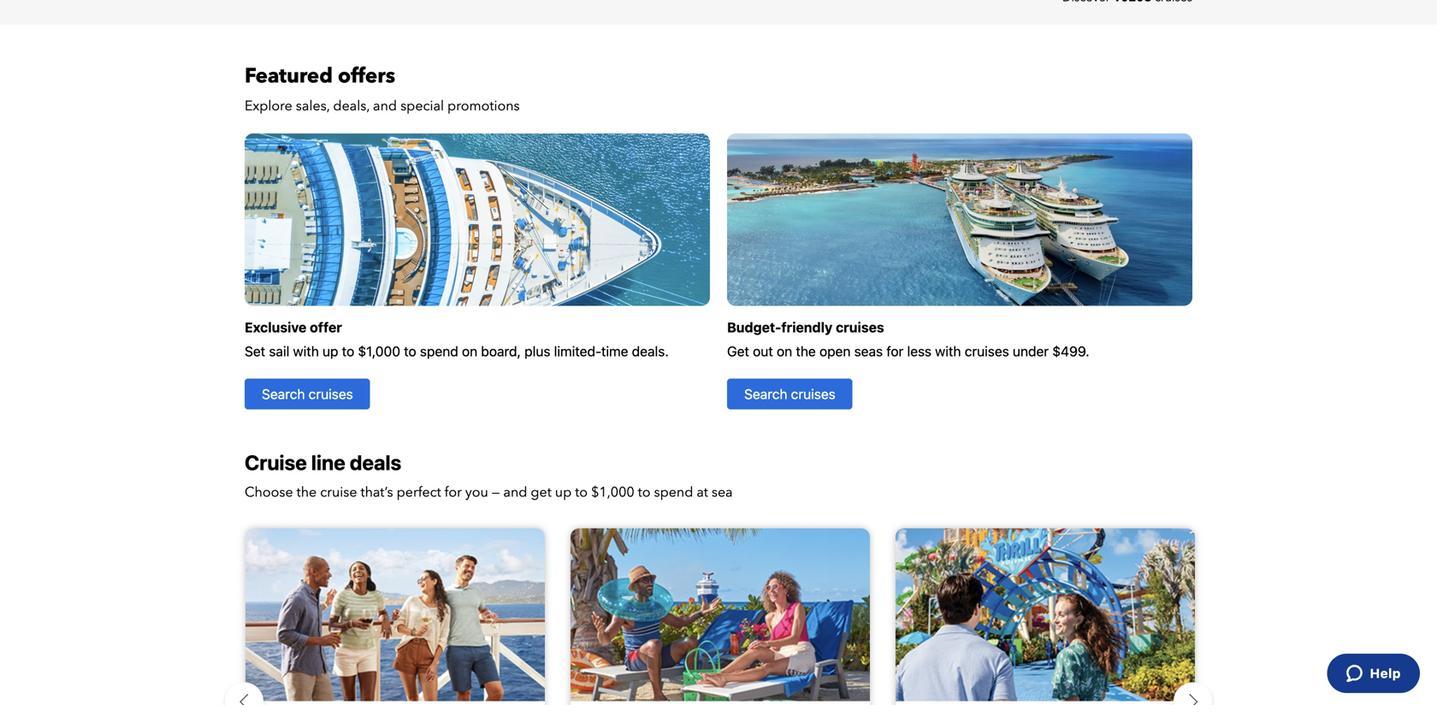 Task type: vqa. For each thing, say whether or not it's contained in the screenshot.
3rd Up to 2-Category Upgrade! link from the top
no



Task type: locate. For each thing, give the bounding box(es) containing it.
up
[[323, 343, 338, 359], [555, 483, 572, 502]]

perfect
[[397, 483, 441, 502]]

cruises
[[836, 319, 885, 335], [965, 343, 1010, 359], [309, 386, 353, 402], [791, 386, 836, 402]]

$499.
[[1053, 343, 1090, 359]]

1 horizontal spatial $1,000
[[591, 483, 635, 502]]

0 horizontal spatial $1,000
[[358, 343, 401, 359]]

on
[[462, 343, 478, 359], [777, 343, 793, 359]]

0 horizontal spatial and
[[373, 97, 397, 115]]

search cruises
[[262, 386, 353, 402], [745, 386, 836, 402]]

1 horizontal spatial with
[[936, 343, 962, 359]]

1 horizontal spatial search cruises
[[745, 386, 836, 402]]

on inside the "budget-friendly cruises get out on the open seas for less with cruises under $499."
[[777, 343, 793, 359]]

1 vertical spatial the
[[297, 483, 317, 502]]

1 search cruises from the left
[[262, 386, 353, 402]]

search cruises for on
[[745, 386, 836, 402]]

search for with
[[262, 386, 305, 402]]

1 with from the left
[[293, 343, 319, 359]]

the down "friendly" on the right top
[[796, 343, 816, 359]]

exclusive offer set sail with up to $1,000 to spend on board, plus limited-time deals.
[[245, 319, 669, 359]]

with right sail
[[293, 343, 319, 359]]

deals,
[[333, 97, 370, 115]]

search for out
[[745, 386, 788, 402]]

up down offer
[[323, 343, 338, 359]]

search cruises down sail
[[262, 386, 353, 402]]

0 horizontal spatial for
[[445, 483, 462, 502]]

$1,000
[[358, 343, 401, 359], [591, 483, 635, 502]]

search cruises down out
[[745, 386, 836, 402]]

friendly
[[782, 319, 833, 335]]

and
[[373, 97, 397, 115], [504, 483, 528, 502]]

0 horizontal spatial on
[[462, 343, 478, 359]]

0 vertical spatial for
[[887, 343, 904, 359]]

up right get
[[555, 483, 572, 502]]

0 horizontal spatial with
[[293, 343, 319, 359]]

1 search from the left
[[262, 386, 305, 402]]

choose
[[245, 483, 293, 502]]

search cruises link for on
[[727, 379, 853, 409]]

0 vertical spatial $1,000
[[358, 343, 401, 359]]

under
[[1013, 343, 1049, 359]]

1 on from the left
[[462, 343, 478, 359]]

search cruises link down sail
[[245, 379, 370, 409]]

for left less
[[887, 343, 904, 359]]

with inside exclusive offer set sail with up to $1,000 to spend on board, plus limited-time deals.
[[293, 343, 319, 359]]

0 vertical spatial and
[[373, 97, 397, 115]]

spend left at at the bottom left
[[654, 483, 694, 502]]

1 horizontal spatial up
[[555, 483, 572, 502]]

that's
[[361, 483, 393, 502]]

the left cruise
[[297, 483, 317, 502]]

promotions
[[448, 97, 520, 115]]

with
[[293, 343, 319, 359], [936, 343, 962, 359]]

2 on from the left
[[777, 343, 793, 359]]

$1,000 inside exclusive offer set sail with up to $1,000 to spend on board, plus limited-time deals.
[[358, 343, 401, 359]]

1 horizontal spatial and
[[504, 483, 528, 502]]

budget-friendly cruises get out on the open seas for less with cruises under $499.
[[727, 319, 1090, 359]]

0 vertical spatial spend
[[420, 343, 459, 359]]

0 horizontal spatial search cruises
[[262, 386, 353, 402]]

1 horizontal spatial the
[[796, 343, 816, 359]]

0 vertical spatial the
[[796, 343, 816, 359]]

get
[[531, 483, 552, 502]]

0 horizontal spatial the
[[297, 483, 317, 502]]

2 with from the left
[[936, 343, 962, 359]]

1 vertical spatial and
[[504, 483, 528, 502]]

seas
[[855, 343, 883, 359]]

spend left board,
[[420, 343, 459, 359]]

1 vertical spatial up
[[555, 483, 572, 502]]

1 horizontal spatial search cruises link
[[727, 379, 853, 409]]

the
[[796, 343, 816, 359], [297, 483, 317, 502]]

0 horizontal spatial up
[[323, 343, 338, 359]]

offers
[[338, 62, 395, 90]]

search
[[262, 386, 305, 402], [745, 386, 788, 402]]

cruises left under
[[965, 343, 1010, 359]]

1 horizontal spatial search
[[745, 386, 788, 402]]

spend inside exclusive offer set sail with up to $1,000 to spend on board, plus limited-time deals.
[[420, 343, 459, 359]]

line
[[311, 451, 346, 475]]

and right —
[[504, 483, 528, 502]]

search down out
[[745, 386, 788, 402]]

plus
[[525, 343, 551, 359]]

cruise line deals
[[245, 451, 402, 475]]

special
[[401, 97, 444, 115]]

for left you
[[445, 483, 462, 502]]

for inside the "budget-friendly cruises get out on the open seas for less with cruises under $499."
[[887, 343, 904, 359]]

1 vertical spatial $1,000
[[591, 483, 635, 502]]

2 search cruises link from the left
[[727, 379, 853, 409]]

2 search cruises from the left
[[745, 386, 836, 402]]

up inside exclusive offer set sail with up to $1,000 to spend on board, plus limited-time deals.
[[323, 343, 338, 359]]

spend
[[420, 343, 459, 359], [654, 483, 694, 502]]

for
[[887, 343, 904, 359], [445, 483, 462, 502]]

2 search from the left
[[745, 386, 788, 402]]

1 horizontal spatial for
[[887, 343, 904, 359]]

sea
[[712, 483, 733, 502]]

1 search cruises link from the left
[[245, 379, 370, 409]]

to
[[342, 343, 355, 359], [404, 343, 417, 359], [575, 483, 588, 502], [638, 483, 651, 502]]

with right less
[[936, 343, 962, 359]]

0 horizontal spatial search cruises link
[[245, 379, 370, 409]]

cruises up seas
[[836, 319, 885, 335]]

sales,
[[296, 97, 330, 115]]

1 vertical spatial spend
[[654, 483, 694, 502]]

search cruises link
[[245, 379, 370, 409], [727, 379, 853, 409]]

less
[[908, 343, 932, 359]]

and right deals,
[[373, 97, 397, 115]]

0 horizontal spatial search
[[262, 386, 305, 402]]

0 horizontal spatial spend
[[420, 343, 459, 359]]

featured offers explore sales, deals, and special promotions
[[245, 62, 520, 115]]

search cruises link down out
[[727, 379, 853, 409]]

on left board,
[[462, 343, 478, 359]]

0 vertical spatial up
[[323, 343, 338, 359]]

1 horizontal spatial on
[[777, 343, 793, 359]]

search down sail
[[262, 386, 305, 402]]

time
[[602, 343, 629, 359]]

on right out
[[777, 343, 793, 359]]



Task type: describe. For each thing, give the bounding box(es) containing it.
featured
[[245, 62, 333, 90]]

1 horizontal spatial spend
[[654, 483, 694, 502]]

at
[[697, 483, 708, 502]]

cheap cruises image
[[727, 133, 1193, 306]]

royal caribbean thumbnail image image
[[789, 529, 1303, 701]]

deals.
[[632, 343, 669, 359]]

deals
[[350, 451, 402, 475]]

open
[[820, 343, 851, 359]]

set
[[245, 343, 265, 359]]

search cruises link for up
[[245, 379, 370, 409]]

1 vertical spatial for
[[445, 483, 462, 502]]

limited-
[[554, 343, 602, 359]]

and inside featured offers explore sales, deals, and special promotions
[[373, 97, 397, 115]]

budget-
[[727, 319, 782, 335]]

search cruises for up
[[262, 386, 353, 402]]

choose the cruise that's perfect for you — and get up to $1,000 to spend at sea
[[245, 483, 733, 502]]

explore
[[245, 97, 293, 115]]

on inside exclusive offer set sail with up to $1,000 to spend on board, plus limited-time deals.
[[462, 343, 478, 359]]

norwegian cruise line thumbnail image image
[[139, 529, 652, 701]]

sail
[[269, 343, 290, 359]]

exclusive
[[245, 319, 307, 335]]

—
[[492, 483, 500, 502]]

board,
[[481, 343, 521, 359]]

carnival cruise line thumbnail image image
[[464, 529, 977, 701]]

cruise
[[245, 451, 307, 475]]

out
[[753, 343, 773, 359]]

get
[[727, 343, 750, 359]]

with inside the "budget-friendly cruises get out on the open seas for less with cruises under $499."
[[936, 343, 962, 359]]

the inside the "budget-friendly cruises get out on the open seas for less with cruises under $499."
[[796, 343, 816, 359]]

cruises down the open
[[791, 386, 836, 402]]

cruises down offer
[[309, 386, 353, 402]]

cruise sale image
[[245, 133, 710, 306]]

cruise
[[320, 483, 357, 502]]

you
[[465, 483, 489, 502]]

offer
[[310, 319, 342, 335]]



